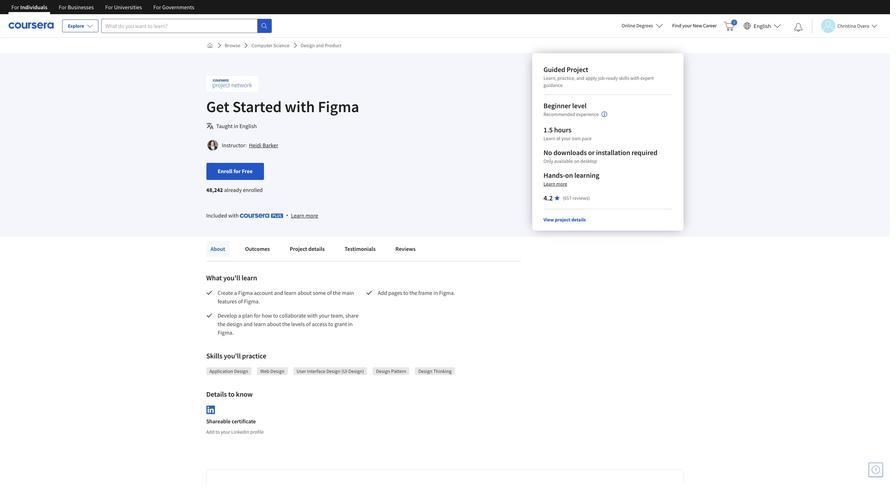 Task type: locate. For each thing, give the bounding box(es) containing it.
for left 'universities' at the top left of page
[[105, 4, 113, 11]]

0 vertical spatial you'll
[[223, 274, 240, 283]]

1 vertical spatial english
[[240, 123, 257, 130]]

of right the some
[[327, 290, 332, 297]]

learn more link down hands-
[[544, 181, 568, 187]]

included
[[206, 212, 227, 219]]

1 vertical spatial you'll
[[224, 352, 241, 361]]

you'll up create
[[223, 274, 240, 283]]

a inside create a figma account and learn about some of the main features of figma.
[[234, 290, 237, 297]]

1 horizontal spatial english
[[754, 22, 771, 29]]

learn down hands-
[[544, 181, 556, 187]]

for left how
[[254, 313, 261, 320]]

1 horizontal spatial add
[[378, 290, 387, 297]]

career
[[703, 22, 717, 29]]

figma. down design at bottom
[[218, 330, 234, 337]]

0 vertical spatial for
[[234, 168, 241, 175]]

enrolled
[[243, 187, 263, 194]]

1 vertical spatial details
[[309, 246, 325, 253]]

1 horizontal spatial more
[[557, 181, 568, 187]]

1 horizontal spatial figma
[[318, 97, 359, 117]]

learn up collaborate
[[284, 290, 297, 297]]

design
[[301, 42, 315, 49], [234, 369, 248, 375], [271, 369, 285, 375], [327, 369, 341, 375], [376, 369, 390, 375], [419, 369, 433, 375]]

shareable
[[206, 418, 231, 425]]

in down share
[[348, 321, 353, 328]]

for left businesses
[[59, 4, 67, 11]]

and left product
[[316, 42, 324, 49]]

for left individuals
[[11, 4, 19, 11]]

information about difficulty level pre-requisites. image
[[602, 112, 608, 117]]

design pattern
[[376, 369, 407, 375]]

for left the free
[[234, 168, 241, 175]]

of inside develop a plan for how to collaborate with your team, share the design and learn about the levels of access to grant in figma.
[[306, 321, 311, 328]]

linkedin
[[231, 429, 249, 436]]

the left frame
[[410, 290, 417, 297]]

details
[[572, 217, 586, 223], [309, 246, 325, 253]]

0 horizontal spatial a
[[234, 290, 237, 297]]

to
[[404, 290, 409, 297], [273, 313, 278, 320], [329, 321, 333, 328], [228, 390, 235, 399], [216, 429, 220, 436]]

on down available
[[565, 171, 573, 180]]

computer science
[[252, 42, 290, 49]]

online degrees
[[622, 22, 653, 29]]

•
[[286, 212, 288, 220]]

skills
[[619, 75, 630, 81]]

develop
[[218, 313, 237, 320]]

the inside create a figma account and learn about some of the main features of figma.
[[333, 290, 341, 297]]

0 horizontal spatial figma
[[238, 290, 253, 297]]

0 vertical spatial learn more link
[[544, 181, 568, 187]]

1 vertical spatial for
[[254, 313, 261, 320]]

outcomes link
[[241, 241, 274, 257]]

learn inside hands-on learning learn more
[[544, 181, 556, 187]]

0 vertical spatial figma
[[318, 97, 359, 117]]

0 vertical spatial details
[[572, 217, 586, 223]]

0 vertical spatial learn
[[544, 135, 556, 142]]

figma. right frame
[[439, 290, 455, 297]]

1 vertical spatial project
[[290, 246, 307, 253]]

the left main
[[333, 290, 341, 297]]

1 vertical spatial figma.
[[244, 298, 260, 305]]

english up instructor: heidi barker at left top
[[240, 123, 257, 130]]

and right account at the left bottom of page
[[274, 290, 283, 297]]

your right at
[[562, 135, 571, 142]]

design right web
[[271, 369, 285, 375]]

learning
[[575, 171, 600, 180]]

1 vertical spatial figma
[[238, 290, 253, 297]]

with inside develop a plan for how to collaborate with your team, share the design and learn about the levels of access to grant in figma.
[[307, 313, 318, 320]]

1 vertical spatial more
[[306, 212, 318, 219]]

level
[[573, 101, 587, 110]]

only
[[544, 158, 554, 165]]

0 vertical spatial of
[[327, 290, 332, 297]]

1 vertical spatial add
[[206, 429, 215, 436]]

1 vertical spatial a
[[238, 313, 241, 320]]

0 vertical spatial english
[[754, 22, 771, 29]]

add down shareable
[[206, 429, 215, 436]]

the down 'develop'
[[218, 321, 226, 328]]

1 vertical spatial about
[[267, 321, 281, 328]]

your down shareable certificate
[[221, 429, 230, 436]]

0 horizontal spatial english
[[240, 123, 257, 130]]

figma.
[[439, 290, 455, 297], [244, 298, 260, 305], [218, 330, 234, 337]]

job-
[[598, 75, 607, 81]]

coursera plus image
[[240, 214, 283, 218]]

4 for from the left
[[153, 4, 161, 11]]

1 horizontal spatial for
[[254, 313, 261, 320]]

on down downloads
[[574, 158, 580, 165]]

overa
[[858, 23, 870, 29]]

for for businesses
[[59, 4, 67, 11]]

2 vertical spatial learn
[[254, 321, 266, 328]]

0 horizontal spatial add
[[206, 429, 215, 436]]

heidi
[[249, 142, 262, 149]]

governments
[[162, 4, 194, 11]]

enroll
[[218, 168, 233, 175]]

1 horizontal spatial figma.
[[244, 298, 260, 305]]

a inside develop a plan for how to collaborate with your team, share the design and learn about the levels of access to grant in figma.
[[238, 313, 241, 320]]

1 vertical spatial of
[[238, 298, 243, 305]]

instructor: heidi barker
[[222, 142, 278, 149]]

2 vertical spatial learn
[[291, 212, 305, 219]]

0 horizontal spatial in
[[234, 123, 238, 130]]

to right pages
[[404, 290, 409, 297]]

0 vertical spatial figma.
[[439, 290, 455, 297]]

and inside guided project learn, practice, and apply job-ready skills with expert guidance
[[577, 75, 585, 81]]

learn down the 1.5 at top right
[[544, 135, 556, 142]]

thinking
[[434, 369, 452, 375]]

more inside • learn more
[[306, 212, 318, 219]]

and left apply
[[577, 75, 585, 81]]

know
[[236, 390, 253, 399]]

design thinking
[[419, 369, 452, 375]]

0 horizontal spatial about
[[267, 321, 281, 328]]

browse link
[[222, 39, 243, 52]]

you'll up the application design
[[224, 352, 241, 361]]

application
[[210, 369, 233, 375]]

in right taught
[[234, 123, 238, 130]]

1 horizontal spatial in
[[348, 321, 353, 328]]

0 vertical spatial a
[[234, 290, 237, 297]]

about left the some
[[298, 290, 312, 297]]

testimonials
[[345, 246, 376, 253]]

0 vertical spatial more
[[557, 181, 568, 187]]

help center image
[[872, 466, 881, 475]]

and down plan at the bottom left of page
[[244, 321, 253, 328]]

0 horizontal spatial on
[[565, 171, 573, 180]]

create a figma account and learn about some of the main features of figma.
[[218, 290, 355, 305]]

project up practice, at the right top of page
[[567, 65, 589, 74]]

add for add to your linkedin profile
[[206, 429, 215, 436]]

figma. down account at the left bottom of page
[[244, 298, 260, 305]]

a
[[234, 290, 237, 297], [238, 313, 241, 320]]

about
[[211, 246, 225, 253]]

design left (ui
[[327, 369, 341, 375]]

1 horizontal spatial project
[[567, 65, 589, 74]]

None search field
[[101, 19, 272, 33]]

collaborate
[[279, 313, 306, 320]]

in right frame
[[434, 290, 438, 297]]

3 for from the left
[[105, 4, 113, 11]]

your
[[683, 22, 692, 29], [562, 135, 571, 142], [319, 313, 330, 320], [221, 429, 230, 436]]

user
[[297, 369, 306, 375]]

english button
[[741, 14, 784, 37]]

1 horizontal spatial of
[[306, 321, 311, 328]]

more down hands-
[[557, 181, 568, 187]]

0 horizontal spatial figma.
[[218, 330, 234, 337]]

learn inside 1.5 hours learn at your own pace
[[544, 135, 556, 142]]

pace
[[582, 135, 592, 142]]

1 for from the left
[[11, 4, 19, 11]]

the down collaborate
[[282, 321, 290, 328]]

christina
[[838, 23, 857, 29]]

1 horizontal spatial learn more link
[[544, 181, 568, 187]]

no downloads or installation required only available on desktop
[[544, 148, 658, 165]]

learn right •
[[291, 212, 305, 219]]

web design
[[260, 369, 285, 375]]

a right create
[[234, 290, 237, 297]]

for governments
[[153, 4, 194, 11]]

english right shopping cart: 1 item image
[[754, 22, 771, 29]]

with
[[631, 75, 640, 81], [285, 97, 315, 117], [228, 212, 239, 219], [307, 313, 318, 320]]

about link
[[206, 241, 230, 257]]

2 horizontal spatial figma.
[[439, 290, 455, 297]]

2 for from the left
[[59, 4, 67, 11]]

1 vertical spatial in
[[434, 290, 438, 297]]

learn inside develop a plan for how to collaborate with your team, share the design and learn about the levels of access to grant in figma.
[[254, 321, 266, 328]]

no
[[544, 148, 552, 157]]

2 vertical spatial figma.
[[218, 330, 234, 337]]

more inside hands-on learning learn more
[[557, 181, 568, 187]]

learn,
[[544, 75, 557, 81]]

profile
[[250, 429, 264, 436]]

learn
[[544, 135, 556, 142], [544, 181, 556, 187], [291, 212, 305, 219]]

for for governments
[[153, 4, 161, 11]]

instructor:
[[222, 142, 247, 149]]

1 vertical spatial learn more link
[[291, 212, 318, 220]]

figma. inside develop a plan for how to collaborate with your team, share the design and learn about the levels of access to grant in figma.
[[218, 330, 234, 337]]

access
[[312, 321, 327, 328]]

share
[[346, 313, 359, 320]]

practice,
[[558, 75, 576, 81]]

0 vertical spatial about
[[298, 290, 312, 297]]

0 horizontal spatial details
[[309, 246, 325, 253]]

of right levels
[[306, 321, 311, 328]]

application design
[[210, 369, 248, 375]]

1 vertical spatial learn
[[284, 290, 297, 297]]

0 vertical spatial on
[[574, 158, 580, 165]]

0 horizontal spatial for
[[234, 168, 241, 175]]

new
[[693, 22, 703, 29]]

1 horizontal spatial on
[[574, 158, 580, 165]]

learn more link for on
[[544, 181, 568, 187]]

pattern
[[391, 369, 407, 375]]

at
[[557, 135, 561, 142]]

0 horizontal spatial more
[[306, 212, 318, 219]]

english
[[754, 22, 771, 29], [240, 123, 257, 130]]

for for individuals
[[11, 4, 19, 11]]

the
[[333, 290, 341, 297], [410, 290, 417, 297], [218, 321, 226, 328], [282, 321, 290, 328]]

your up access
[[319, 313, 330, 320]]

a for plan
[[238, 313, 241, 320]]

you'll for skills
[[224, 352, 241, 361]]

beginner
[[544, 101, 571, 110]]

1 vertical spatial on
[[565, 171, 573, 180]]

add pages to the frame in figma.
[[378, 290, 455, 297]]

of
[[327, 290, 332, 297], [238, 298, 243, 305], [306, 321, 311, 328]]

about down how
[[267, 321, 281, 328]]

0 horizontal spatial learn more link
[[291, 212, 318, 220]]

details inside project details link
[[309, 246, 325, 253]]

ready
[[607, 75, 618, 81]]

more right •
[[306, 212, 318, 219]]

explore
[[68, 23, 84, 29]]

learn up account at the left bottom of page
[[242, 274, 257, 283]]

individuals
[[20, 4, 47, 11]]

0 vertical spatial add
[[378, 290, 387, 297]]

of right features at bottom
[[238, 298, 243, 305]]

design down the skills you'll practice
[[234, 369, 248, 375]]

main
[[342, 290, 354, 297]]

a left plan at the bottom left of page
[[238, 313, 241, 320]]

in inside develop a plan for how to collaborate with your team, share the design and learn about the levels of access to grant in figma.
[[348, 321, 353, 328]]

and inside develop a plan for how to collaborate with your team, share the design and learn about the levels of access to grant in figma.
[[244, 321, 253, 328]]

1 horizontal spatial details
[[572, 217, 586, 223]]

1 vertical spatial learn
[[544, 181, 556, 187]]

0 vertical spatial project
[[567, 65, 589, 74]]

a for figma
[[234, 290, 237, 297]]

for left governments
[[153, 4, 161, 11]]

learn down how
[[254, 321, 266, 328]]

about inside create a figma account and learn about some of the main features of figma.
[[298, 290, 312, 297]]

1 horizontal spatial about
[[298, 290, 312, 297]]

beginner level
[[544, 101, 587, 110]]

project down • learn more
[[290, 246, 307, 253]]

add left pages
[[378, 290, 387, 297]]

guided
[[544, 65, 566, 74]]

1.5 hours learn at your own pace
[[544, 125, 592, 142]]

2 vertical spatial in
[[348, 321, 353, 328]]

2 vertical spatial of
[[306, 321, 311, 328]]

hands-
[[544, 171, 565, 180]]

expert
[[641, 75, 654, 81]]

learn more link right •
[[291, 212, 318, 220]]

on inside no downloads or installation required only available on desktop
[[574, 158, 580, 165]]

1 horizontal spatial a
[[238, 313, 241, 320]]



Task type: describe. For each thing, give the bounding box(es) containing it.
barker
[[263, 142, 278, 149]]

banner navigation
[[6, 0, 200, 14]]

(657
[[563, 195, 572, 202]]

design
[[227, 321, 242, 328]]

about inside develop a plan for how to collaborate with your team, share the design and learn about the levels of access to grant in figma.
[[267, 321, 281, 328]]

plan
[[242, 313, 253, 320]]

to right how
[[273, 313, 278, 320]]

online degrees button
[[616, 18, 669, 33]]

interface
[[307, 369, 326, 375]]

your inside develop a plan for how to collaborate with your team, share the design and learn about the levels of access to grant in figma.
[[319, 313, 330, 320]]

2 horizontal spatial in
[[434, 290, 438, 297]]

already
[[224, 187, 242, 194]]

taught
[[216, 123, 233, 130]]

for inside develop a plan for how to collaborate with your team, share the design and learn about the levels of access to grant in figma.
[[254, 313, 261, 320]]

included with
[[206, 212, 240, 219]]

find your new career link
[[669, 21, 721, 30]]

1.5
[[544, 125, 553, 134]]

project details link
[[286, 241, 329, 257]]

design left product
[[301, 42, 315, 49]]

testimonials link
[[341, 241, 380, 257]]

reviews link
[[391, 241, 420, 257]]

4.2
[[544, 194, 553, 203]]

2 horizontal spatial of
[[327, 290, 332, 297]]

explore button
[[62, 20, 98, 32]]

home image
[[207, 43, 213, 48]]

you'll for what
[[223, 274, 240, 283]]

view project details
[[544, 217, 586, 223]]

computer science link
[[249, 39, 292, 52]]

computer
[[252, 42, 273, 49]]

recommended
[[544, 111, 575, 118]]

for for universities
[[105, 4, 113, 11]]

project
[[555, 217, 571, 223]]

hours
[[554, 125, 572, 134]]

heidi barker link
[[249, 142, 278, 149]]

enroll for free
[[218, 168, 253, 175]]

48,242 already enrolled
[[206, 187, 263, 194]]

to down shareable
[[216, 429, 220, 436]]

to left grant
[[329, 321, 333, 328]]

online
[[622, 22, 636, 29]]

certificate
[[232, 418, 256, 425]]

your inside 1.5 hours learn at your own pace
[[562, 135, 571, 142]]

heidi barker image
[[207, 140, 218, 151]]

pages
[[389, 290, 402, 297]]

create
[[218, 290, 233, 297]]

practice
[[242, 352, 266, 361]]

0 vertical spatial in
[[234, 123, 238, 130]]

downloads
[[554, 148, 587, 157]]

show notifications image
[[795, 23, 803, 32]]

shopping cart: 1 item image
[[724, 20, 738, 31]]

guidance
[[544, 82, 563, 89]]

shareable certificate
[[206, 418, 256, 425]]

taught in english
[[216, 123, 257, 130]]

for inside 'button'
[[234, 168, 241, 175]]

on inside hands-on learning learn more
[[565, 171, 573, 180]]

science
[[274, 42, 290, 49]]

what you'll learn
[[206, 274, 257, 283]]

skills you'll practice
[[206, 352, 266, 361]]

• learn more
[[286, 212, 318, 220]]

your right find
[[683, 22, 692, 29]]

and inside design and product link
[[316, 42, 324, 49]]

skills
[[206, 352, 223, 361]]

apply
[[586, 75, 597, 81]]

levels
[[291, 321, 305, 328]]

view project details link
[[544, 217, 586, 223]]

available
[[555, 158, 573, 165]]

to left know
[[228, 390, 235, 399]]

0 vertical spatial learn
[[242, 274, 257, 283]]

find
[[673, 22, 682, 29]]

reviews
[[396, 246, 416, 253]]

browse
[[225, 42, 240, 49]]

add for add pages to the frame in figma.
[[378, 290, 387, 297]]

design left pattern
[[376, 369, 390, 375]]

0 horizontal spatial project
[[290, 246, 307, 253]]

english inside "button"
[[754, 22, 771, 29]]

figma. inside create a figma account and learn about some of the main features of figma.
[[244, 298, 260, 305]]

grant
[[335, 321, 347, 328]]

and inside create a figma account and learn about some of the main features of figma.
[[274, 290, 283, 297]]

learn inside create a figma account and learn about some of the main features of figma.
[[284, 290, 297, 297]]

learn more link for learn
[[291, 212, 318, 220]]

christina overa
[[838, 23, 870, 29]]

coursera image
[[9, 20, 54, 31]]

details
[[206, 390, 227, 399]]

user interface design (ui design)
[[297, 369, 364, 375]]

recommended experience
[[544, 111, 599, 118]]

guided project learn, practice, and apply job-ready skills with expert guidance
[[544, 65, 654, 89]]

figma inside create a figma account and learn about some of the main features of figma.
[[238, 290, 253, 297]]

reviews)
[[573, 195, 590, 202]]

project inside guided project learn, practice, and apply job-ready skills with expert guidance
[[567, 65, 589, 74]]

web
[[260, 369, 270, 375]]

with inside guided project learn, practice, and apply job-ready skills with expert guidance
[[631, 75, 640, 81]]

add to your linkedin profile
[[206, 429, 264, 436]]

project details
[[290, 246, 325, 253]]

coursera project network image
[[206, 76, 258, 92]]

started
[[233, 97, 282, 117]]

required
[[632, 148, 658, 157]]

(ui
[[342, 369, 348, 375]]

learn inside • learn more
[[291, 212, 305, 219]]

for individuals
[[11, 4, 47, 11]]

design left thinking
[[419, 369, 433, 375]]

what
[[206, 274, 222, 283]]

What do you want to learn? text field
[[101, 19, 258, 33]]

enroll for free button
[[206, 163, 264, 180]]

get started with figma
[[206, 97, 359, 117]]

installation
[[596, 148, 631, 157]]

design and product link
[[298, 39, 344, 52]]

0 horizontal spatial of
[[238, 298, 243, 305]]

design)
[[349, 369, 364, 375]]

frame
[[419, 290, 433, 297]]

for businesses
[[59, 4, 94, 11]]

account
[[254, 290, 273, 297]]

universities
[[114, 4, 142, 11]]

design and product
[[301, 42, 342, 49]]



Task type: vqa. For each thing, say whether or not it's contained in the screenshot.
Educator
no



